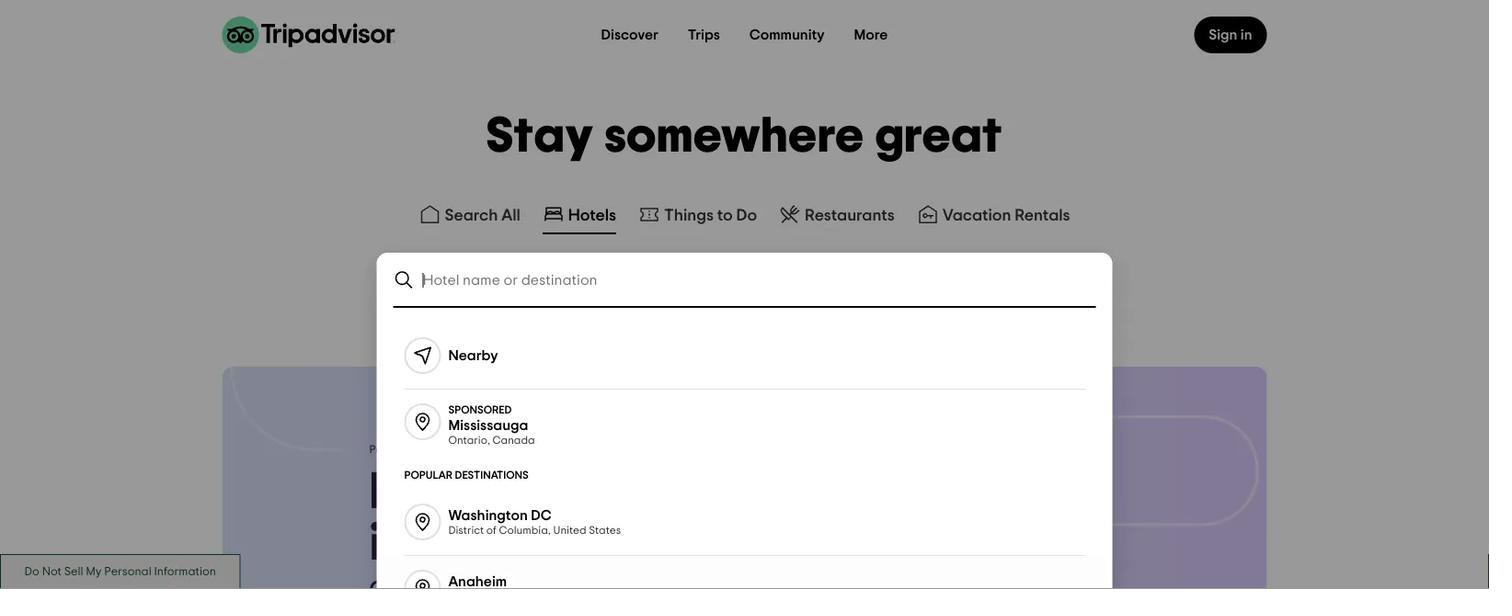 Task type: locate. For each thing, give the bounding box(es) containing it.
in left district
[[369, 518, 410, 570]]

0 horizontal spatial in
[[369, 518, 410, 570]]

tab list
[[0, 196, 1490, 238]]

tripadvisor image
[[222, 17, 395, 53]]

None search field
[[379, 255, 1111, 306]]

trip
[[535, 467, 616, 518]]

ontario,
[[449, 435, 490, 446]]

more
[[854, 28, 888, 42]]

things to do button
[[635, 200, 761, 235]]

minutes
[[421, 518, 599, 570]]

nearby
[[449, 349, 498, 363]]

search all button
[[415, 200, 524, 235]]

stay somewhere great
[[487, 112, 1003, 161]]

in right the sign
[[1241, 28, 1253, 42]]

1 vertical spatial in
[[369, 518, 410, 570]]

popular destinations list box
[[382, 308, 1107, 590]]

hotels button
[[539, 200, 620, 235]]

search
[[445, 207, 498, 224]]

restaurants
[[805, 207, 895, 224]]

things to do link
[[638, 203, 757, 225]]

more button
[[840, 17, 903, 53]]

things
[[664, 207, 714, 224]]

dc
[[531, 509, 552, 524]]

states
[[589, 526, 621, 537]]

in
[[1241, 28, 1253, 42], [369, 518, 410, 570]]

0 vertical spatial in
[[1241, 28, 1253, 42]]

united
[[553, 526, 587, 537]]

hotels
[[568, 207, 616, 224]]

vacation
[[943, 207, 1011, 224]]

vacation rentals link
[[917, 203, 1071, 225]]

search all
[[445, 207, 521, 224]]

of
[[487, 526, 497, 537]]

vacation rentals
[[943, 207, 1071, 224]]

hotels link
[[543, 203, 616, 225]]

sign in
[[1209, 28, 1253, 42]]

discover
[[601, 28, 659, 42]]

restaurants link
[[779, 203, 895, 225]]

rentals
[[1015, 207, 1071, 224]]

discover button
[[587, 17, 673, 53]]

a
[[493, 467, 524, 518]]



Task type: describe. For each thing, give the bounding box(es) containing it.
somewhere
[[605, 112, 865, 161]]

stay
[[487, 112, 595, 161]]

sponsored
[[449, 405, 512, 416]]

to
[[717, 207, 733, 224]]

mississauga
[[449, 418, 528, 433]]

tab list containing search all
[[0, 196, 1490, 238]]

powered
[[369, 445, 414, 456]]

sponsored mississauga ontario, canada
[[449, 405, 535, 446]]

by
[[416, 445, 428, 456]]

community button
[[735, 17, 840, 53]]

trips
[[688, 28, 720, 42]]

powered by ai
[[369, 445, 441, 456]]

search image
[[393, 270, 415, 292]]

community
[[750, 28, 825, 42]]

build a trip in minutes
[[369, 467, 616, 570]]

Search search field
[[423, 272, 1096, 289]]

1 horizontal spatial in
[[1241, 28, 1253, 42]]

ai
[[431, 445, 441, 456]]

columbia,
[[499, 526, 551, 537]]

in inside build a trip in minutes
[[369, 518, 410, 570]]

do
[[737, 207, 757, 224]]

popular
[[404, 470, 453, 481]]

build
[[369, 467, 482, 518]]

things to do
[[664, 207, 757, 224]]

sign
[[1209, 28, 1238, 42]]

beta
[[456, 446, 480, 457]]

nearby link
[[382, 323, 1107, 389]]

canada
[[493, 435, 535, 446]]

vacation rentals button
[[913, 200, 1074, 235]]

popular destinations
[[404, 470, 529, 481]]

great
[[876, 112, 1003, 161]]

washington dc district of columbia, united states
[[449, 509, 621, 537]]

destinations
[[455, 470, 529, 481]]

washington
[[449, 509, 528, 524]]

trips button
[[673, 17, 735, 53]]

district
[[449, 526, 484, 537]]

sign in link
[[1194, 17, 1267, 53]]

all
[[502, 207, 521, 224]]

restaurants button
[[776, 200, 899, 235]]



Task type: vqa. For each thing, say whether or not it's contained in the screenshot.
Search All
yes



